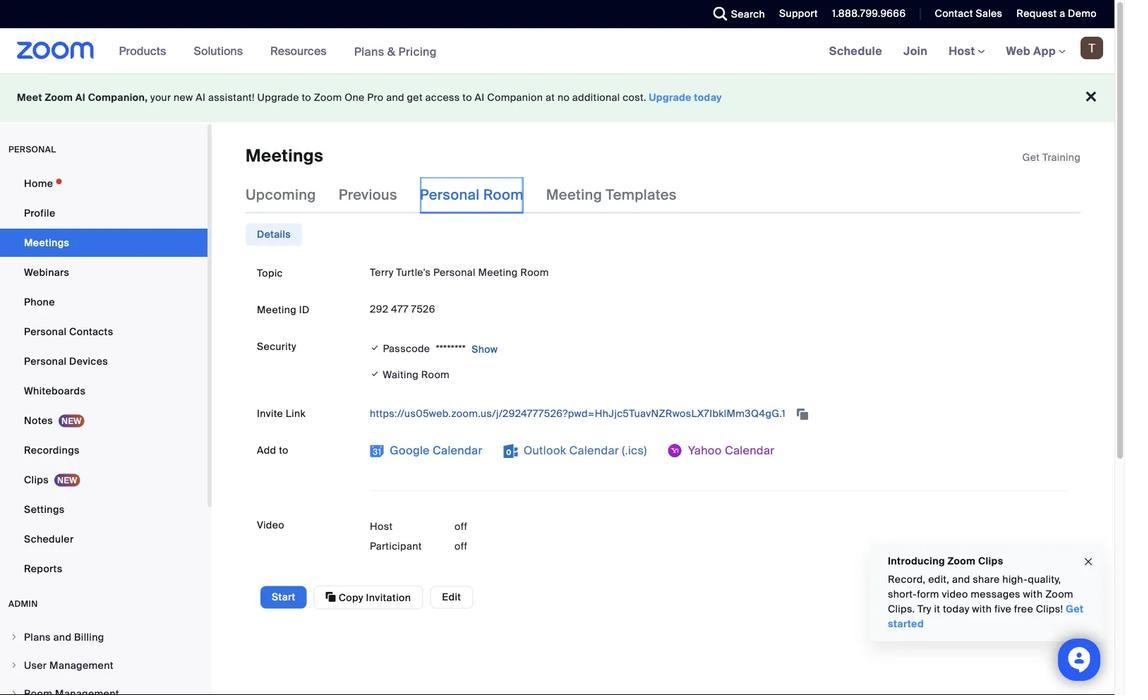 Task type: vqa. For each thing, say whether or not it's contained in the screenshot.
Video On icon
no



Task type: describe. For each thing, give the bounding box(es) containing it.
join link
[[893, 28, 938, 73]]

resources
[[270, 43, 327, 58]]

contact sales
[[935, 7, 1003, 20]]

phone link
[[0, 288, 208, 316]]

training
[[1043, 151, 1081, 164]]

start
[[272, 591, 295, 604]]

btn image for google calendar
[[370, 444, 384, 458]]

clips inside clips link
[[24, 473, 49, 486]]

web app
[[1006, 43, 1056, 58]]

free
[[1014, 603, 1033, 616]]

get training link
[[1022, 151, 1081, 164]]

id
[[299, 303, 310, 316]]

participant
[[370, 540, 422, 553]]

personal for personal devices
[[24, 355, 67, 368]]

record, edit, and share high-quality, short-form video messages with zoom clips. try it today with five free clips!
[[888, 573, 1073, 616]]

scheduler link
[[0, 525, 208, 553]]

terry
[[370, 266, 394, 279]]

products button
[[119, 28, 173, 73]]

whiteboards
[[24, 384, 86, 397]]

introducing zoom clips
[[888, 554, 1003, 567]]

messages
[[971, 588, 1021, 601]]

it
[[934, 603, 940, 616]]

clips.
[[888, 603, 915, 616]]

invite link
[[257, 407, 306, 420]]

close image
[[1083, 554, 1094, 570]]

notes link
[[0, 407, 208, 435]]

profile link
[[0, 199, 208, 227]]

profile
[[24, 206, 55, 220]]

host inside the meetings navigation
[[949, 43, 978, 58]]

recordings
[[24, 444, 80, 457]]

today inside record, edit, and share high-quality, short-form video messages with zoom clips. try it today with five free clips!
[[943, 603, 970, 616]]

3 right image from the top
[[10, 690, 18, 695]]

previous
[[339, 186, 397, 204]]

yahoo calendar
[[685, 443, 775, 458]]

off for host
[[455, 520, 468, 533]]

calendar for outlook
[[569, 443, 619, 458]]

zoom inside record, edit, and share high-quality, short-form video messages with zoom clips. try it today with five free clips!
[[1045, 588, 1073, 601]]

add to element
[[370, 439, 1069, 476]]

2 checked image from the top
[[370, 367, 380, 381]]

schedule link
[[819, 28, 893, 73]]

share
[[973, 573, 1000, 586]]

profile picture image
[[1081, 37, 1103, 59]]

2 horizontal spatial to
[[463, 91, 472, 104]]

yahoo
[[688, 443, 722, 458]]

details tab
[[246, 223, 302, 246]]

whiteboards link
[[0, 377, 208, 405]]

companion,
[[88, 91, 148, 104]]

personal contacts
[[24, 325, 113, 338]]

https://us05web.zoom.us/j/2924777526?pwd=hhjjc5tuavnzrwoslx7ibklmm3q4gg.1 link
[[370, 407, 788, 420]]

outlook calendar (.ics)
[[521, 443, 647, 458]]

(.ics)
[[622, 443, 647, 458]]

user management menu item
[[0, 652, 208, 679]]

calendar for google
[[433, 443, 482, 458]]

additional
[[572, 91, 620, 104]]

pro
[[367, 91, 384, 104]]

passcode ******** show
[[383, 342, 498, 356]]

personal for personal room
[[420, 186, 480, 204]]

yahoo calendar link
[[668, 439, 775, 462]]

banner containing products
[[0, 28, 1115, 74]]

meet
[[17, 91, 42, 104]]

get training
[[1022, 151, 1081, 164]]

zoom up 'edit,'
[[948, 554, 976, 567]]

app
[[1033, 43, 1056, 58]]

details
[[257, 228, 291, 241]]

0 horizontal spatial to
[[279, 444, 289, 457]]

meeting for meeting templates
[[546, 186, 602, 204]]

webinars
[[24, 266, 69, 279]]

home
[[24, 177, 53, 190]]

product information navigation
[[108, 28, 447, 74]]

security
[[257, 340, 296, 353]]

477
[[391, 302, 409, 315]]

meet zoom ai companion, your new ai assistant! upgrade to zoom one pro and get access to ai companion at no additional cost. upgrade today
[[17, 91, 722, 104]]

plans and billing menu item
[[0, 624, 208, 651]]

off for participant
[[455, 540, 468, 553]]

host element for participant
[[455, 539, 539, 553]]

search
[[731, 7, 765, 20]]

https://us05web.zoom.us/j/2924777526?pwd=hhjjc5tuavnzrwoslx7ibklmm3q4gg.1
[[370, 407, 788, 420]]

management
[[49, 659, 113, 672]]

today inside "meet zoom ai companion," footer
[[694, 91, 722, 104]]

no
[[558, 91, 570, 104]]

cost.
[[623, 91, 646, 104]]

invitation
[[366, 591, 411, 604]]

assistant!
[[208, 91, 255, 104]]

waiting room
[[380, 368, 450, 381]]

video
[[942, 588, 968, 601]]

record,
[[888, 573, 926, 586]]

copy image
[[326, 591, 336, 603]]

terry turtle's personal meeting room
[[370, 266, 549, 279]]

1 upgrade from the left
[[257, 91, 299, 104]]

1 horizontal spatial meetings
[[246, 145, 323, 167]]

1.888.799.9666
[[832, 7, 906, 20]]

admin
[[8, 599, 38, 609]]

plans for plans and billing
[[24, 631, 51, 644]]

user management
[[24, 659, 113, 672]]

high-
[[1003, 573, 1028, 586]]

quality,
[[1028, 573, 1061, 586]]

contacts
[[69, 325, 113, 338]]

home link
[[0, 169, 208, 198]]

web
[[1006, 43, 1031, 58]]

7526
[[411, 302, 435, 315]]

contact
[[935, 7, 973, 20]]

1 ai from the left
[[75, 91, 85, 104]]

a
[[1060, 7, 1065, 20]]

right image for plans
[[10, 633, 18, 642]]

btn image for yahoo calendar
[[668, 444, 682, 458]]

meet zoom ai companion, footer
[[0, 73, 1115, 122]]

new
[[174, 91, 193, 104]]

host button
[[949, 43, 985, 58]]

&
[[387, 44, 395, 59]]

copy url image
[[795, 409, 810, 419]]

and inside record, edit, and share high-quality, short-form video messages with zoom clips. try it today with five free clips!
[[952, 573, 970, 586]]

admin menu menu
[[0, 624, 208, 695]]



Task type: locate. For each thing, give the bounding box(es) containing it.
resources button
[[270, 28, 333, 73]]

personal inside tabs of meeting tab list
[[420, 186, 480, 204]]

2 vertical spatial and
[[53, 631, 72, 644]]

try
[[918, 603, 932, 616]]

2 vertical spatial right image
[[10, 690, 18, 695]]

and left billing
[[53, 631, 72, 644]]

1 horizontal spatial calendar
[[569, 443, 619, 458]]

zoom left one
[[314, 91, 342, 104]]

support
[[779, 7, 818, 20]]

clips up settings
[[24, 473, 49, 486]]

topic element
[[370, 262, 1069, 283]]

passcode
[[383, 342, 430, 356]]

1 vertical spatial checked image
[[370, 367, 380, 381]]

0 vertical spatial meeting
[[546, 186, 602, 204]]

btn image
[[370, 444, 384, 458], [668, 444, 682, 458]]

link
[[286, 407, 306, 420]]

btn image left google
[[370, 444, 384, 458]]

meeting for meeting id
[[257, 303, 297, 316]]

details tab list
[[246, 223, 302, 246]]

google
[[390, 443, 430, 458]]

plans inside menu item
[[24, 631, 51, 644]]

upgrade right cost.
[[649, 91, 692, 104]]

1 right image from the top
[[10, 633, 18, 642]]

0 vertical spatial off
[[455, 520, 468, 533]]

demo
[[1068, 7, 1097, 20]]

add
[[257, 444, 276, 457]]

ai left companion,
[[75, 91, 85, 104]]

scheduler
[[24, 533, 74, 546]]

templates
[[606, 186, 677, 204]]

personal devices link
[[0, 347, 208, 376]]

plans up "user"
[[24, 631, 51, 644]]

1 vertical spatial get
[[1066, 603, 1084, 616]]

2 ai from the left
[[196, 91, 206, 104]]

plans and billing
[[24, 631, 104, 644]]

2 horizontal spatial calendar
[[725, 443, 775, 458]]

right image for user
[[10, 661, 18, 670]]

1 horizontal spatial to
[[302, 91, 311, 104]]

btn image inside yahoo calendar link
[[668, 444, 682, 458]]

access
[[425, 91, 460, 104]]

meetings inside personal menu menu
[[24, 236, 69, 249]]

room inside tabs of meeting tab list
[[483, 186, 523, 204]]

right image
[[10, 633, 18, 642], [10, 661, 18, 670], [10, 690, 18, 695]]

2 off from the top
[[455, 540, 468, 553]]

1 checked image from the top
[[370, 341, 380, 355]]

to down resources dropdown button
[[302, 91, 311, 104]]

upgrade
[[257, 91, 299, 104], [649, 91, 692, 104]]

get for get started
[[1066, 603, 1084, 616]]

2 horizontal spatial meeting
[[546, 186, 602, 204]]

0 vertical spatial host
[[949, 43, 978, 58]]

zoom up clips!
[[1045, 588, 1073, 601]]

invite
[[257, 407, 283, 420]]

1 vertical spatial with
[[972, 603, 992, 616]]

https://us05web.zoom.us/j/2924777526?pwd=hhjjc5tuavnzrwoslx7ibklmm3q4gg.1 application
[[370, 402, 1069, 425]]

1.888.799.9666 button
[[821, 0, 909, 28], [832, 7, 906, 20]]

support link
[[769, 0, 821, 28], [779, 7, 818, 20]]

3 ai from the left
[[475, 91, 485, 104]]

search button
[[703, 0, 769, 28]]

to right the access
[[463, 91, 472, 104]]

0 horizontal spatial with
[[972, 603, 992, 616]]

and left get
[[386, 91, 404, 104]]

upgrade down product information navigation
[[257, 91, 299, 104]]

1 host element from the top
[[455, 519, 539, 534]]

get left training
[[1022, 151, 1040, 164]]

and
[[386, 91, 404, 104], [952, 573, 970, 586], [53, 631, 72, 644]]

btn image
[[504, 444, 518, 458]]

0 vertical spatial meetings
[[246, 145, 323, 167]]

request a demo link
[[1006, 0, 1115, 28], [1017, 7, 1097, 20]]

host
[[949, 43, 978, 58], [370, 520, 393, 533]]

0 horizontal spatial plans
[[24, 631, 51, 644]]

settings link
[[0, 496, 208, 524]]

0 vertical spatial with
[[1023, 588, 1043, 601]]

topic
[[257, 267, 283, 280]]

room inside topic element
[[520, 266, 549, 279]]

********
[[436, 342, 466, 356]]

plans left &
[[354, 44, 384, 59]]

personal inside 'link'
[[24, 325, 67, 338]]

menu item
[[0, 680, 208, 695]]

upcoming
[[246, 186, 316, 204]]

meeting inside topic element
[[478, 266, 518, 279]]

companion
[[487, 91, 543, 104]]

0 vertical spatial checked image
[[370, 341, 380, 355]]

meetings up webinars
[[24, 236, 69, 249]]

request a demo
[[1017, 7, 1097, 20]]

292 477 7526
[[370, 302, 435, 315]]

1 horizontal spatial host
[[949, 43, 978, 58]]

reports link
[[0, 555, 208, 583]]

1 vertical spatial today
[[943, 603, 970, 616]]

0 vertical spatial today
[[694, 91, 722, 104]]

google calendar link
[[370, 439, 482, 462]]

solutions
[[194, 43, 243, 58]]

short-
[[888, 588, 917, 601]]

meeting templates
[[546, 186, 677, 204]]

personal room
[[420, 186, 523, 204]]

0 horizontal spatial meetings
[[24, 236, 69, 249]]

show button
[[466, 338, 498, 361]]

0 horizontal spatial and
[[53, 631, 72, 644]]

to
[[302, 91, 311, 104], [463, 91, 472, 104], [279, 444, 289, 457]]

1 horizontal spatial btn image
[[668, 444, 682, 458]]

1 horizontal spatial clips
[[978, 554, 1003, 567]]

0 horizontal spatial today
[[694, 91, 722, 104]]

1 vertical spatial meeting
[[478, 266, 518, 279]]

1 vertical spatial room
[[520, 266, 549, 279]]

and inside "meet zoom ai companion," footer
[[386, 91, 404, 104]]

1 vertical spatial plans
[[24, 631, 51, 644]]

clips up share
[[978, 554, 1003, 567]]

request
[[1017, 7, 1057, 20]]

products
[[119, 43, 166, 58]]

personal contacts link
[[0, 318, 208, 346]]

0 horizontal spatial meeting
[[257, 303, 297, 316]]

outlook calendar (.ics) link
[[504, 439, 647, 462]]

2 right image from the top
[[10, 661, 18, 670]]

1 horizontal spatial with
[[1023, 588, 1043, 601]]

notes
[[24, 414, 53, 427]]

1 vertical spatial host element
[[455, 539, 539, 553]]

get for get training
[[1022, 151, 1040, 164]]

phone
[[24, 295, 55, 308]]

host down contact sales
[[949, 43, 978, 58]]

clips!
[[1036, 603, 1063, 616]]

1 horizontal spatial upgrade
[[649, 91, 692, 104]]

personal for personal contacts
[[24, 325, 67, 338]]

at
[[546, 91, 555, 104]]

with down messages
[[972, 603, 992, 616]]

google calendar
[[387, 443, 482, 458]]

2 vertical spatial meeting
[[257, 303, 297, 316]]

ai right new in the left top of the page
[[196, 91, 206, 104]]

0 vertical spatial right image
[[10, 633, 18, 642]]

host element for host
[[455, 519, 539, 534]]

and up video
[[952, 573, 970, 586]]

zoom logo image
[[17, 42, 94, 59]]

meetings navigation
[[819, 28, 1115, 74]]

outlook
[[524, 443, 566, 458]]

checked image left passcode
[[370, 341, 380, 355]]

personal inside topic element
[[433, 266, 476, 279]]

get
[[407, 91, 423, 104]]

checked image left the 'waiting'
[[370, 367, 380, 381]]

1 vertical spatial off
[[455, 540, 468, 553]]

reports
[[24, 562, 62, 575]]

get started
[[888, 603, 1084, 631]]

2 vertical spatial room
[[421, 368, 450, 381]]

right image inside the user management menu item
[[10, 661, 18, 670]]

1 btn image from the left
[[370, 444, 384, 458]]

2 calendar from the left
[[569, 443, 619, 458]]

tabs of meeting tab list
[[246, 177, 699, 213]]

meeting id
[[257, 303, 310, 316]]

0 horizontal spatial btn image
[[370, 444, 384, 458]]

plans for plans & pricing
[[354, 44, 384, 59]]

contact sales link
[[924, 0, 1006, 28], [935, 7, 1003, 20]]

personal devices
[[24, 355, 108, 368]]

clips link
[[0, 466, 208, 494]]

0 vertical spatial and
[[386, 91, 404, 104]]

0 horizontal spatial upgrade
[[257, 91, 299, 104]]

join
[[904, 43, 928, 58]]

1 horizontal spatial and
[[386, 91, 404, 104]]

checked image
[[370, 341, 380, 355], [370, 367, 380, 381]]

recordings link
[[0, 436, 208, 464]]

with up free
[[1023, 588, 1043, 601]]

meetings up 'upcoming'
[[246, 145, 323, 167]]

0 horizontal spatial ai
[[75, 91, 85, 104]]

0 horizontal spatial get
[[1022, 151, 1040, 164]]

1 vertical spatial clips
[[978, 554, 1003, 567]]

and inside menu item
[[53, 631, 72, 644]]

start button
[[260, 586, 307, 609]]

0 vertical spatial room
[[483, 186, 523, 204]]

get inside get started
[[1066, 603, 1084, 616]]

copy invitation
[[336, 591, 411, 604]]

zoom right meet
[[45, 91, 73, 104]]

add to
[[257, 444, 289, 457]]

edit,
[[928, 573, 949, 586]]

billing
[[74, 631, 104, 644]]

1 horizontal spatial plans
[[354, 44, 384, 59]]

1 vertical spatial host
[[370, 520, 393, 533]]

introducing
[[888, 554, 945, 567]]

1 horizontal spatial ai
[[196, 91, 206, 104]]

plans
[[354, 44, 384, 59], [24, 631, 51, 644]]

0 vertical spatial get
[[1022, 151, 1040, 164]]

edit
[[442, 591, 461, 604]]

0 vertical spatial plans
[[354, 44, 384, 59]]

room
[[483, 186, 523, 204], [520, 266, 549, 279], [421, 368, 450, 381]]

turtle's
[[396, 266, 431, 279]]

3 calendar from the left
[[725, 443, 775, 458]]

copy
[[339, 591, 363, 604]]

1 horizontal spatial get
[[1066, 603, 1084, 616]]

ai left the companion
[[475, 91, 485, 104]]

get
[[1022, 151, 1040, 164], [1066, 603, 1084, 616]]

1 vertical spatial meetings
[[24, 236, 69, 249]]

host element
[[455, 519, 539, 534], [455, 539, 539, 553]]

0 horizontal spatial calendar
[[433, 443, 482, 458]]

1 vertical spatial and
[[952, 573, 970, 586]]

2 host element from the top
[[455, 539, 539, 553]]

btn image left yahoo
[[668, 444, 682, 458]]

1 calendar from the left
[[433, 443, 482, 458]]

host up participant
[[370, 520, 393, 533]]

edit button
[[430, 586, 473, 609]]

calendar down https://us05web.zoom.us/j/2924777526?pwd=hhjjc5tuavnzrwoslx7ibklmm3q4gg.1 link
[[569, 443, 619, 458]]

to right add
[[279, 444, 289, 457]]

calendar right yahoo
[[725, 443, 775, 458]]

1 vertical spatial right image
[[10, 661, 18, 670]]

meeting inside tab list
[[546, 186, 602, 204]]

2 horizontal spatial and
[[952, 573, 970, 586]]

2 upgrade from the left
[[649, 91, 692, 104]]

room for personal room
[[483, 186, 523, 204]]

calendar for yahoo
[[725, 443, 775, 458]]

2 horizontal spatial ai
[[475, 91, 485, 104]]

show
[[472, 343, 498, 356]]

get right clips!
[[1066, 603, 1084, 616]]

schedule
[[829, 43, 882, 58]]

1 horizontal spatial meeting
[[478, 266, 518, 279]]

plans & pricing
[[354, 44, 437, 59]]

plans inside product information navigation
[[354, 44, 384, 59]]

1 off from the top
[[455, 520, 468, 533]]

0 horizontal spatial clips
[[24, 473, 49, 486]]

one
[[345, 91, 365, 104]]

room for waiting room
[[421, 368, 450, 381]]

personal menu menu
[[0, 169, 208, 584]]

meetings
[[246, 145, 323, 167], [24, 236, 69, 249]]

right image inside plans and billing menu item
[[10, 633, 18, 642]]

calendar right google
[[433, 443, 482, 458]]

personal
[[8, 144, 56, 155]]

banner
[[0, 28, 1115, 74]]

0 vertical spatial clips
[[24, 473, 49, 486]]

web app button
[[1006, 43, 1066, 58]]

meetings link
[[0, 229, 208, 257]]

0 vertical spatial host element
[[455, 519, 539, 534]]

1 horizontal spatial today
[[943, 603, 970, 616]]

btn image inside the google calendar link
[[370, 444, 384, 458]]

0 horizontal spatial host
[[370, 520, 393, 533]]

2 btn image from the left
[[668, 444, 682, 458]]



